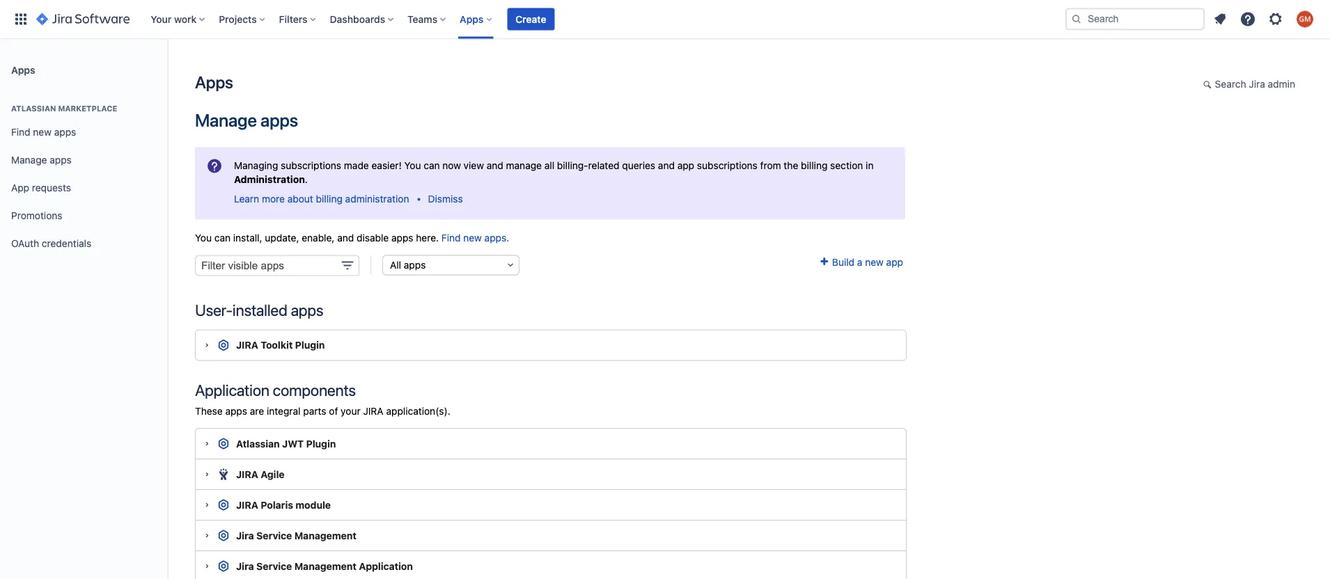 Task type: describe. For each thing, give the bounding box(es) containing it.
you can install, update, enable, and disable apps here. find new apps.
[[195, 232, 509, 243]]

find new apps link
[[6, 118, 162, 146]]

app requests link
[[6, 174, 162, 202]]

1 vertical spatial new
[[463, 232, 482, 243]]

1 subscriptions from the left
[[281, 159, 341, 171]]

requests
[[32, 182, 71, 194]]

dashboards
[[330, 13, 385, 25]]

administration
[[345, 193, 409, 204]]

service for jira service management
[[256, 530, 292, 542]]

billing inside managing subscriptions made easier! you can now view and manage all billing-related queries and app subscriptions from the billing section in administration .
[[801, 159, 828, 171]]

all
[[390, 259, 401, 271]]

made
[[344, 159, 369, 171]]

.
[[305, 173, 308, 185]]

oauth
[[11, 238, 39, 249]]

managing subscriptions made easier! you can now view and manage all billing-related queries and app subscriptions from the billing section in administration .
[[234, 159, 874, 185]]

management for jira service management
[[294, 530, 356, 542]]

jira agile
[[236, 469, 285, 480]]

dismiss
[[428, 193, 463, 204]]

your
[[151, 13, 172, 25]]

here.
[[416, 232, 439, 243]]

find new apps. link
[[441, 232, 509, 243]]

1 horizontal spatial and
[[487, 159, 503, 171]]

settings image
[[1267, 11, 1284, 28]]

appswitcher icon image
[[13, 11, 29, 28]]

in
[[866, 159, 874, 171]]

manage apps inside the manage apps link
[[11, 154, 72, 166]]

apps up jira toolkit plugin
[[291, 301, 323, 319]]

app inside managing subscriptions made easier! you can now view and manage all billing-related queries and app subscriptions from the billing section in administration .
[[677, 159, 694, 171]]

projects
[[219, 13, 257, 25]]

learn more about billing administration
[[234, 193, 409, 204]]

a
[[857, 256, 863, 268]]

dismiss link
[[428, 193, 463, 204]]

these apps are integral parts of your jira application(s).
[[195, 406, 450, 417]]

atlassian for atlassian jwt plugin
[[236, 438, 280, 450]]

your profile and settings image
[[1297, 11, 1313, 28]]

toolkit
[[261, 339, 293, 351]]

notifications image
[[1212, 11, 1228, 28]]

0 horizontal spatial billing
[[316, 193, 343, 204]]

help image
[[1240, 11, 1256, 28]]

app
[[11, 182, 29, 194]]

you inside managing subscriptions made easier! you can now view and manage all billing-related queries and app subscriptions from the billing section in administration .
[[404, 159, 421, 171]]

small image
[[818, 256, 830, 267]]

work
[[174, 13, 197, 25]]

0 vertical spatial application
[[195, 381, 269, 399]]

1 vertical spatial find
[[441, 232, 461, 243]]

install,
[[233, 232, 262, 243]]

jira service management application
[[236, 561, 413, 572]]

create button
[[507, 8, 555, 30]]

jira for jira service management application
[[236, 561, 254, 572]]

apps.
[[484, 232, 509, 243]]

update,
[[265, 232, 299, 243]]

new inside find new apps link
[[33, 126, 52, 138]]

1 horizontal spatial manage
[[195, 110, 257, 131]]

installed
[[233, 301, 287, 319]]

your work button
[[146, 8, 210, 30]]

filters button
[[275, 8, 321, 30]]

enable,
[[302, 232, 335, 243]]

oauth credentials
[[11, 238, 91, 249]]

jira polaris module
[[236, 499, 331, 511]]

apps down atlassian marketplace
[[54, 126, 76, 138]]

of
[[329, 406, 338, 417]]

integral
[[267, 406, 301, 417]]

managing
[[234, 159, 278, 171]]

apps left are
[[225, 406, 247, 417]]

can inside managing subscriptions made easier! you can now view and manage all billing-related queries and app subscriptions from the billing section in administration .
[[424, 159, 440, 171]]

find new apps
[[11, 126, 76, 138]]

application components
[[195, 381, 356, 399]]

section
[[830, 159, 863, 171]]

now
[[442, 159, 461, 171]]

manage apps link
[[6, 146, 162, 174]]

build
[[832, 256, 855, 268]]

user-installed apps
[[195, 301, 323, 319]]

user-
[[195, 301, 233, 319]]

build a new app
[[830, 256, 903, 268]]

primary element
[[8, 0, 1066, 39]]

search jira admin
[[1215, 78, 1295, 90]]

apps up 'requests'
[[50, 154, 72, 166]]

build a new app link
[[818, 256, 903, 268]]

0 horizontal spatial you
[[195, 232, 212, 243]]

billing-
[[557, 159, 588, 171]]

2 subscriptions from the left
[[697, 159, 758, 171]]

promotions link
[[6, 202, 162, 230]]

related
[[588, 159, 619, 171]]

2 horizontal spatial new
[[865, 256, 884, 268]]

all apps
[[390, 259, 426, 271]]

apps button
[[456, 8, 497, 30]]



Task type: locate. For each thing, give the bounding box(es) containing it.
your work
[[151, 13, 197, 25]]

1 vertical spatial service
[[256, 561, 292, 572]]

1 horizontal spatial apps
[[195, 72, 233, 92]]

agile
[[261, 469, 285, 480]]

dashboards button
[[326, 8, 399, 30]]

jira toolkit plugin
[[236, 339, 325, 351]]

find down atlassian marketplace
[[11, 126, 30, 138]]

manage apps up app requests
[[11, 154, 72, 166]]

1 horizontal spatial billing
[[801, 159, 828, 171]]

apps right teams dropdown button on the top of the page
[[460, 13, 484, 25]]

filters
[[279, 13, 308, 25]]

from
[[760, 159, 781, 171]]

and right view
[[487, 159, 503, 171]]

disable
[[357, 232, 389, 243]]

jira for jira polaris module
[[236, 499, 258, 511]]

1 horizontal spatial app
[[886, 256, 903, 268]]

0 horizontal spatial application
[[195, 381, 269, 399]]

oauth credentials link
[[6, 230, 162, 258]]

0 vertical spatial new
[[33, 126, 52, 138]]

0 horizontal spatial can
[[214, 232, 231, 243]]

1 vertical spatial management
[[294, 561, 356, 572]]

atlassian up jira agile at the left
[[236, 438, 280, 450]]

learn more about billing administration link
[[234, 193, 409, 204]]

manage up app on the top left of the page
[[11, 154, 47, 166]]

atlassian marketplace
[[11, 104, 117, 113]]

create
[[516, 13, 546, 25]]

and right queries
[[658, 159, 675, 171]]

1 horizontal spatial subscriptions
[[697, 159, 758, 171]]

management up jira service management application on the left bottom
[[294, 530, 356, 542]]

apps up managing
[[260, 110, 298, 131]]

promotions
[[11, 210, 62, 222]]

management down jira service management
[[294, 561, 356, 572]]

0 vertical spatial jira
[[1249, 78, 1265, 90]]

apps inside popup button
[[460, 13, 484, 25]]

marketplace
[[58, 104, 117, 113]]

new
[[33, 126, 52, 138], [463, 232, 482, 243], [865, 256, 884, 268]]

1 vertical spatial application
[[359, 561, 413, 572]]

service for jira service management application
[[256, 561, 292, 572]]

can left now
[[424, 159, 440, 171]]

0 vertical spatial plugin
[[295, 339, 325, 351]]

0 vertical spatial manage apps
[[195, 110, 298, 131]]

manage apps
[[195, 110, 298, 131], [11, 154, 72, 166]]

credentials
[[42, 238, 91, 249]]

module
[[296, 499, 331, 511]]

1 horizontal spatial atlassian
[[236, 438, 280, 450]]

1 vertical spatial manage
[[11, 154, 47, 166]]

subscriptions up .
[[281, 159, 341, 171]]

atlassian inside atlassian marketplace group
[[11, 104, 56, 113]]

atlassian up find new apps
[[11, 104, 56, 113]]

atlassian
[[11, 104, 56, 113], [236, 438, 280, 450]]

2 vertical spatial new
[[865, 256, 884, 268]]

jira down jira service management
[[236, 561, 254, 572]]

manage
[[195, 110, 257, 131], [11, 154, 47, 166]]

are
[[250, 406, 264, 417]]

find right here.
[[441, 232, 461, 243]]

atlassian marketplace group
[[6, 89, 162, 262]]

1 vertical spatial plugin
[[306, 438, 336, 450]]

sidebar navigation image
[[152, 56, 182, 84]]

and
[[487, 159, 503, 171], [658, 159, 675, 171], [337, 232, 354, 243]]

0 vertical spatial can
[[424, 159, 440, 171]]

None field
[[195, 255, 359, 276]]

search
[[1215, 78, 1246, 90]]

2 management from the top
[[294, 561, 356, 572]]

jira for jira agile
[[236, 469, 258, 480]]

jira left "polaris"
[[236, 499, 258, 511]]

0 vertical spatial find
[[11, 126, 30, 138]]

0 horizontal spatial and
[[337, 232, 354, 243]]

atlassian jwt plugin
[[236, 438, 336, 450]]

apps left here.
[[391, 232, 413, 243]]

jira software image
[[36, 11, 130, 28], [36, 11, 130, 28]]

jira down jira polaris module
[[236, 530, 254, 542]]

1 horizontal spatial can
[[424, 159, 440, 171]]

plugin right toolkit
[[295, 339, 325, 351]]

these
[[195, 406, 223, 417]]

plugin
[[295, 339, 325, 351], [306, 438, 336, 450]]

atlassian for atlassian marketplace
[[11, 104, 56, 113]]

1 vertical spatial billing
[[316, 193, 343, 204]]

jira left agile
[[236, 469, 258, 480]]

plugin for jira toolkit plugin
[[295, 339, 325, 351]]

jira right your
[[363, 406, 384, 417]]

about
[[287, 193, 313, 204]]

you
[[404, 159, 421, 171], [195, 232, 212, 243]]

1 service from the top
[[256, 530, 292, 542]]

1 vertical spatial you
[[195, 232, 212, 243]]

components
[[273, 381, 356, 399]]

0 horizontal spatial manage apps
[[11, 154, 72, 166]]

jira for jira toolkit plugin
[[236, 339, 258, 351]]

1 horizontal spatial new
[[463, 232, 482, 243]]

jira service management
[[236, 530, 356, 542]]

manage
[[506, 159, 542, 171]]

0 horizontal spatial new
[[33, 126, 52, 138]]

service down jira service management
[[256, 561, 292, 572]]

banner containing your work
[[0, 0, 1330, 39]]

app right a
[[886, 256, 903, 268]]

billing right the
[[801, 159, 828, 171]]

the
[[784, 159, 798, 171]]

parts
[[303, 406, 326, 417]]

can
[[424, 159, 440, 171], [214, 232, 231, 243]]

application(s).
[[386, 406, 450, 417]]

billing
[[801, 159, 828, 171], [316, 193, 343, 204]]

view
[[464, 159, 484, 171]]

0 vertical spatial app
[[677, 159, 694, 171]]

0 vertical spatial billing
[[801, 159, 828, 171]]

all
[[544, 159, 554, 171]]

0 horizontal spatial find
[[11, 126, 30, 138]]

1 vertical spatial app
[[886, 256, 903, 268]]

1 vertical spatial manage apps
[[11, 154, 72, 166]]

jira
[[1249, 78, 1265, 90], [236, 530, 254, 542], [236, 561, 254, 572]]

0 horizontal spatial subscriptions
[[281, 159, 341, 171]]

teams
[[407, 13, 437, 25]]

new right a
[[865, 256, 884, 268]]

0 horizontal spatial app
[[677, 159, 694, 171]]

manage apps up managing
[[195, 110, 298, 131]]

0 vertical spatial atlassian
[[11, 104, 56, 113]]

0 vertical spatial manage
[[195, 110, 257, 131]]

0 horizontal spatial manage
[[11, 154, 47, 166]]

jira left "admin"
[[1249, 78, 1265, 90]]

application
[[195, 381, 269, 399], [359, 561, 413, 572]]

apps right sidebar navigation image
[[195, 72, 233, 92]]

0 vertical spatial you
[[404, 159, 421, 171]]

you right easier!
[[404, 159, 421, 171]]

2 horizontal spatial apps
[[460, 13, 484, 25]]

new left apps.
[[463, 232, 482, 243]]

queries
[[622, 159, 655, 171]]

subscriptions
[[281, 159, 341, 171], [697, 159, 758, 171]]

new down atlassian marketplace
[[33, 126, 52, 138]]

1 vertical spatial can
[[214, 232, 231, 243]]

plugin for atlassian jwt plugin
[[306, 438, 336, 450]]

polaris
[[261, 499, 293, 511]]

manage inside atlassian marketplace group
[[11, 154, 47, 166]]

Search field
[[1066, 8, 1205, 30]]

management
[[294, 530, 356, 542], [294, 561, 356, 572]]

1 horizontal spatial application
[[359, 561, 413, 572]]

you left install,
[[195, 232, 212, 243]]

app right queries
[[677, 159, 694, 171]]

app requests
[[11, 182, 71, 194]]

plugin right jwt
[[306, 438, 336, 450]]

find inside atlassian marketplace group
[[11, 126, 30, 138]]

teams button
[[403, 8, 451, 30]]

1 management from the top
[[294, 530, 356, 542]]

2 horizontal spatial and
[[658, 159, 675, 171]]

management for jira service management application
[[294, 561, 356, 572]]

0 horizontal spatial atlassian
[[11, 104, 56, 113]]

jwt
[[282, 438, 304, 450]]

apps down appswitcher icon
[[11, 64, 35, 75]]

jira
[[236, 339, 258, 351], [363, 406, 384, 417], [236, 469, 258, 480], [236, 499, 258, 511]]

jira left toolkit
[[236, 339, 258, 351]]

manage up managing
[[195, 110, 257, 131]]

0 vertical spatial management
[[294, 530, 356, 542]]

small image
[[1203, 79, 1214, 90]]

search image
[[1071, 14, 1082, 25]]

apps right all
[[404, 259, 426, 271]]

1 horizontal spatial you
[[404, 159, 421, 171]]

and left the disable
[[337, 232, 354, 243]]

admin
[[1268, 78, 1295, 90]]

your
[[341, 406, 361, 417]]

1 horizontal spatial find
[[441, 232, 461, 243]]

can left install,
[[214, 232, 231, 243]]

more
[[262, 193, 285, 204]]

1 vertical spatial jira
[[236, 530, 254, 542]]

1 vertical spatial atlassian
[[236, 438, 280, 450]]

jira for jira service management
[[236, 530, 254, 542]]

1 horizontal spatial manage apps
[[195, 110, 298, 131]]

easier!
[[372, 159, 402, 171]]

learn
[[234, 193, 259, 204]]

billing right about
[[316, 193, 343, 204]]

administration
[[234, 173, 305, 185]]

subscriptions left from
[[697, 159, 758, 171]]

banner
[[0, 0, 1330, 39]]

service
[[256, 530, 292, 542], [256, 561, 292, 572]]

0 vertical spatial service
[[256, 530, 292, 542]]

service down "polaris"
[[256, 530, 292, 542]]

2 vertical spatial jira
[[236, 561, 254, 572]]

0 horizontal spatial apps
[[11, 64, 35, 75]]

projects button
[[215, 8, 271, 30]]

search jira admin link
[[1196, 74, 1302, 96]]

2 service from the top
[[256, 561, 292, 572]]

app
[[677, 159, 694, 171], [886, 256, 903, 268]]



Task type: vqa. For each thing, say whether or not it's contained in the screenshot.
0 within the 0 due in the next 7 days
no



